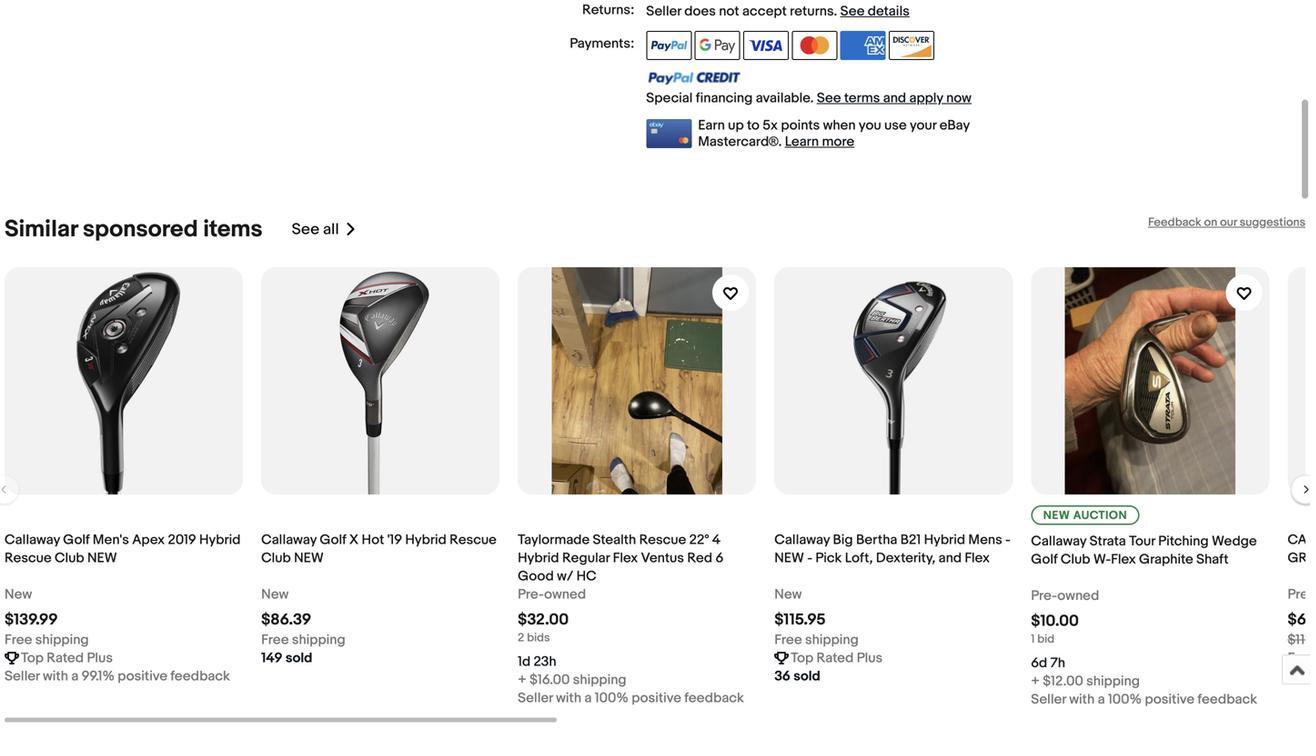 Task type: describe. For each thing, give the bounding box(es) containing it.
big
[[833, 532, 853, 549]]

men's
[[93, 532, 129, 549]]

1
[[1031, 633, 1035, 647]]

rescue for $139.99
[[5, 550, 52, 567]]

not
[[719, 3, 739, 20]]

6
[[716, 550, 724, 567]]

shaft
[[1196, 552, 1229, 568]]

stealth
[[593, 532, 636, 549]]

w/
[[557, 569, 573, 585]]

bid
[[1037, 633, 1055, 647]]

seller inside the taylormade stealth rescue 22° 4 hybrid regular flex ventus red 6 good w/ hc pre-owned $32.00 2 bids 1d 23h + $16.00 shipping seller with a 100% positive feedback
[[518, 691, 553, 707]]

owned inside the taylormade stealth rescue 22° 4 hybrid regular flex ventus red 6 good w/ hc pre-owned $32.00 2 bids 1d 23h + $16.00 shipping seller with a 100% positive feedback
[[544, 587, 586, 603]]

special
[[646, 90, 693, 106]]

plus for $115.95
[[857, 651, 883, 667]]

sold inside 36 sold text field
[[794, 669, 820, 685]]

special financing available. see terms and apply now
[[646, 90, 972, 106]]

shipping for $86.39
[[292, 632, 345, 649]]

apply
[[909, 90, 943, 106]]

new left auction
[[1043, 509, 1070, 523]]

2 bids text field
[[518, 631, 550, 646]]

seller inside pre-owned $10.00 1 bid 6d 7h + $12.00 shipping seller with a 100% positive feedback
[[1031, 692, 1066, 708]]

6d 7h text field
[[1031, 655, 1065, 673]]

financing
[[696, 90, 753, 106]]

2019
[[168, 532, 196, 549]]

terms
[[844, 90, 880, 106]]

similar
[[5, 216, 78, 244]]

earn
[[698, 117, 725, 134]]

points
[[781, 117, 820, 134]]

top for $139.99
[[21, 651, 44, 667]]

$111.
[[1288, 632, 1310, 649]]

a inside pre-owned $10.00 1 bid 6d 7h + $12.00 shipping seller with a 100% positive feedback
[[1098, 692, 1105, 708]]

pre- for $66
[[1288, 587, 1310, 603]]

top rated plus for $115.95
[[791, 651, 883, 667]]

rescue inside the taylormade stealth rescue 22° 4 hybrid regular flex ventus red 6 good w/ hc pre-owned $32.00 2 bids 1d 23h + $16.00 shipping seller with a 100% positive feedback
[[639, 532, 686, 549]]

$86.39
[[261, 611, 311, 630]]

see details link
[[840, 3, 910, 20]]

Pre-owned text field
[[518, 586, 586, 604]]

free for $115.95
[[774, 632, 802, 649]]

callaway strata tour pitching wedge golf club w-flex graphite shaft
[[1031, 534, 1257, 568]]

hybrid for callaway golf x hot '19 hybrid rescue club new
[[405, 532, 447, 549]]

top for $115.95
[[791, 651, 814, 667]]

feedback inside pre-owned $10.00 1 bid 6d 7h + $12.00 shipping seller with a 100% positive feedback
[[1198, 692, 1257, 708]]

and inside callaway big bertha b21 hybrid mens - new - pick loft, dexterity, and flex
[[939, 550, 962, 567]]

pre-owned $10.00 1 bid 6d 7h + $12.00 shipping seller with a 100% positive feedback
[[1031, 588, 1257, 708]]

0 horizontal spatial -
[[807, 550, 813, 567]]

now
[[946, 90, 972, 106]]

shipping for $139.99
[[35, 632, 89, 649]]

36 sold
[[774, 669, 820, 685]]

returns
[[790, 3, 834, 20]]

new for $115.95
[[774, 587, 802, 603]]

sold inside new $86.39 free shipping 149 sold
[[286, 651, 312, 667]]

0 vertical spatial see
[[840, 3, 865, 20]]

72 s text field
[[1288, 668, 1310, 686]]

x
[[349, 532, 359, 549]]

New text field
[[261, 586, 289, 604]]

club for $86.39
[[261, 550, 291, 567]]

dexterity,
[[876, 550, 936, 567]]

72
[[1288, 669, 1303, 685]]

to
[[747, 117, 760, 134]]

pick
[[816, 550, 842, 567]]

5x
[[763, 117, 778, 134]]

feedback inside the taylormade stealth rescue 22° 4 hybrid regular flex ventus red 6 good w/ hc pre-owned $32.00 2 bids 1d 23h + $16.00 shipping seller with a 100% positive feedback
[[684, 691, 744, 707]]

discover image
[[889, 31, 935, 60]]

plus for $139.99
[[87, 651, 113, 667]]

visa image
[[743, 31, 789, 60]]

new for $86.39
[[261, 587, 289, 603]]

golf for $139.99
[[63, 532, 90, 549]]

ebay
[[940, 117, 970, 134]]

mens
[[968, 532, 1002, 549]]

seller does not accept returns . see details
[[646, 3, 910, 20]]

master card image
[[792, 31, 837, 60]]

free shipping text field for $139.99
[[5, 631, 89, 650]]

1 vertical spatial see
[[817, 90, 841, 106]]

loft,
[[845, 550, 873, 567]]

Pre- text field
[[1288, 586, 1310, 604]]

149
[[261, 651, 283, 667]]

does
[[684, 3, 716, 20]]

paypal image
[[646, 31, 692, 60]]

rated for $115.95
[[817, 651, 854, 667]]

Free shipping text field
[[261, 631, 345, 650]]

you
[[859, 117, 881, 134]]

hybrid for taylormade stealth rescue 22° 4 hybrid regular flex ventus red 6 good w/ hc pre-owned $32.00 2 bids 1d 23h + $16.00 shipping seller with a 100% positive feedback
[[518, 550, 559, 567]]

regular
[[562, 550, 610, 567]]

+ inside the taylormade stealth rescue 22° 4 hybrid regular flex ventus red 6 good w/ hc pre-owned $32.00 2 bids 1d 23h + $16.00 shipping seller with a 100% positive feedback
[[518, 672, 527, 689]]

2 vertical spatial see
[[292, 220, 319, 239]]

0 vertical spatial -
[[1005, 532, 1011, 549]]

good
[[518, 569, 554, 585]]

2
[[518, 631, 524, 646]]

top rated plus text field for $139.99
[[21, 650, 113, 668]]

feedback
[[1148, 216, 1202, 230]]

feedback on our suggestions link
[[1148, 216, 1306, 230]]

0 horizontal spatial and
[[883, 90, 906, 106]]

ebay mastercard image
[[646, 119, 692, 148]]

callaway big bertha b21 hybrid mens - new - pick loft, dexterity, and flex
[[774, 532, 1011, 567]]

club inside callaway strata tour pitching wedge golf club w-flex graphite shaft
[[1061, 552, 1090, 568]]

items
[[203, 216, 263, 244]]

positive inside seller with a 99.1% positive feedback text box
[[118, 669, 167, 685]]

hc
[[576, 569, 597, 585]]

new text field for $115.95
[[774, 586, 802, 604]]

a inside text box
[[71, 669, 79, 685]]

shipping inside the taylormade stealth rescue 22° 4 hybrid regular flex ventus red 6 good w/ hc pre-owned $32.00 2 bids 1d 23h + $16.00 shipping seller with a 100% positive feedback
[[573, 672, 627, 689]]

wedge
[[1212, 534, 1257, 550]]

free for $86.39
[[261, 632, 289, 649]]

seller with a 99.1% positive feedback
[[5, 669, 230, 685]]

$12.00
[[1043, 674, 1083, 690]]

1d
[[518, 654, 531, 671]]

american express image
[[840, 31, 886, 60]]

new $86.39 free shipping 149 sold
[[261, 587, 345, 667]]

with inside text box
[[43, 669, 68, 685]]

use
[[884, 117, 907, 134]]

$86.39 text field
[[261, 611, 311, 630]]

$66 text field
[[1288, 611, 1310, 630]]

.
[[834, 3, 837, 20]]

your
[[910, 117, 937, 134]]

pre- $66 $111. free 72 s
[[1288, 587, 1310, 685]]

golf for $86.39
[[320, 532, 346, 549]]

cal
[[1288, 532, 1310, 567]]

red
[[687, 550, 712, 567]]

Free text field
[[1288, 650, 1310, 668]]

mastercard®.
[[698, 134, 782, 150]]

149 sold text field
[[261, 650, 312, 668]]

see all
[[292, 220, 339, 239]]

with inside the taylormade stealth rescue 22° 4 hybrid regular flex ventus red 6 good w/ hc pre-owned $32.00 2 bids 1d 23h + $16.00 shipping seller with a 100% positive feedback
[[556, 691, 581, 707]]

callaway inside callaway strata tour pitching wedge golf club w-flex graphite shaft
[[1031, 534, 1087, 550]]



Task type: vqa. For each thing, say whether or not it's contained in the screenshot.
bottommost TIME
no



Task type: locate. For each thing, give the bounding box(es) containing it.
rescue inside callaway golf x hot '19 hybrid rescue club new
[[450, 532, 497, 549]]

callaway inside callaway golf x hot '19 hybrid rescue club new
[[261, 532, 317, 549]]

top rated plus up 99.1%
[[21, 651, 113, 667]]

a down + $16.00 shipping text field
[[585, 691, 592, 707]]

sold
[[286, 651, 312, 667], [794, 669, 820, 685]]

2 new from the left
[[261, 587, 289, 603]]

new inside new $86.39 free shipping 149 sold
[[261, 587, 289, 603]]

callaway inside callaway big bertha b21 hybrid mens - new - pick loft, dexterity, and flex
[[774, 532, 830, 549]]

new text field up $115.95
[[774, 586, 802, 604]]

- right the mens
[[1005, 532, 1011, 549]]

1 horizontal spatial golf
[[320, 532, 346, 549]]

top up 36 sold
[[791, 651, 814, 667]]

golf inside callaway strata tour pitching wedge golf club w-flex graphite shaft
[[1031, 552, 1058, 568]]

1 horizontal spatial free shipping text field
[[774, 631, 859, 650]]

1 horizontal spatial +
[[1031, 674, 1040, 690]]

1 top rated plus from the left
[[21, 651, 113, 667]]

1 vertical spatial and
[[939, 550, 962, 567]]

shipping right $12.00 on the right of the page
[[1086, 674, 1140, 690]]

flex down 'strata'
[[1111, 552, 1136, 568]]

taylormade stealth rescue 22° 4 hybrid regular flex ventus red 6 good w/ hc pre-owned $32.00 2 bids 1d 23h + $16.00 shipping seller with a 100% positive feedback
[[518, 532, 744, 707]]

paypal credit image
[[646, 71, 741, 85]]

top rated plus text field up 36 sold
[[791, 650, 883, 668]]

callaway for $115.95
[[774, 532, 830, 549]]

0 horizontal spatial plus
[[87, 651, 113, 667]]

seller with a 100% positive feedback text field down $16.00
[[518, 690, 744, 708]]

top rated plus up 36 sold
[[791, 651, 883, 667]]

golf
[[63, 532, 90, 549], [320, 532, 346, 549], [1031, 552, 1058, 568]]

and up use
[[883, 90, 906, 106]]

0 horizontal spatial new text field
[[5, 586, 32, 604]]

new text field up $139.99
[[5, 586, 32, 604]]

shipping down $115.95
[[805, 632, 859, 649]]

feedback on our suggestions
[[1148, 216, 1306, 230]]

$139.99 text field
[[5, 611, 58, 630]]

new text field for $139.99
[[5, 586, 32, 604]]

feedback inside text box
[[170, 669, 230, 685]]

6d
[[1031, 656, 1047, 672]]

graphite
[[1139, 552, 1193, 568]]

0 vertical spatial sold
[[286, 651, 312, 667]]

rescue up ventus
[[639, 532, 686, 549]]

$115.95
[[774, 611, 826, 630]]

golf left x
[[320, 532, 346, 549]]

flex down the mens
[[965, 550, 990, 567]]

0 horizontal spatial club
[[55, 550, 84, 567]]

0 horizontal spatial top
[[21, 651, 44, 667]]

2 free shipping text field from the left
[[774, 631, 859, 650]]

2 horizontal spatial with
[[1069, 692, 1095, 708]]

tour
[[1129, 534, 1155, 550]]

free inside new $115.95 free shipping
[[774, 632, 802, 649]]

b21
[[901, 532, 921, 549]]

0 horizontal spatial golf
[[63, 532, 90, 549]]

hybrid
[[199, 532, 241, 549], [405, 532, 447, 549], [924, 532, 965, 549], [518, 550, 559, 567]]

free down $139.99
[[5, 632, 32, 649]]

sold right 36
[[794, 669, 820, 685]]

36
[[774, 669, 791, 685]]

rated up 36 sold
[[817, 651, 854, 667]]

rated for $139.99
[[47, 651, 84, 667]]

pitching
[[1158, 534, 1209, 550]]

free shipping text field down $115.95
[[774, 631, 859, 650]]

3 new from the left
[[774, 587, 802, 603]]

0 horizontal spatial 100%
[[595, 691, 629, 707]]

0 horizontal spatial +
[[518, 672, 527, 689]]

pre- down the good
[[518, 587, 544, 603]]

2 top rated plus from the left
[[791, 651, 883, 667]]

see
[[840, 3, 865, 20], [817, 90, 841, 106], [292, 220, 319, 239]]

2 plus from the left
[[857, 651, 883, 667]]

hybrid up the good
[[518, 550, 559, 567]]

$10.00 text field
[[1031, 612, 1079, 631]]

'19
[[387, 532, 402, 549]]

new auction
[[1043, 509, 1127, 523]]

learn more link
[[785, 134, 854, 150]]

golf left men's
[[63, 532, 90, 549]]

1 horizontal spatial top rated plus
[[791, 651, 883, 667]]

with left 99.1%
[[43, 669, 68, 685]]

0 vertical spatial and
[[883, 90, 906, 106]]

1 new text field from the left
[[5, 586, 32, 604]]

flex inside callaway big bertha b21 hybrid mens - new - pick loft, dexterity, and flex
[[965, 550, 990, 567]]

$115.95 text field
[[774, 611, 826, 630]]

shipping inside new $115.95 free shipping
[[805, 632, 859, 649]]

Free shipping text field
[[5, 631, 89, 650], [774, 631, 859, 650]]

when
[[823, 117, 856, 134]]

$10.00
[[1031, 612, 1079, 631]]

0 horizontal spatial sold
[[286, 651, 312, 667]]

golf inside callaway golf x hot '19 hybrid rescue club new
[[320, 532, 346, 549]]

0 horizontal spatial rated
[[47, 651, 84, 667]]

1 new from the left
[[5, 587, 32, 603]]

1 top from the left
[[21, 651, 44, 667]]

4
[[712, 532, 721, 549]]

1 horizontal spatial with
[[556, 691, 581, 707]]

+ down 1d on the bottom of the page
[[518, 672, 527, 689]]

top rated plus
[[21, 651, 113, 667], [791, 651, 883, 667]]

club for $139.99
[[55, 550, 84, 567]]

see up when
[[817, 90, 841, 106]]

flex down stealth at the bottom
[[613, 550, 638, 567]]

new $139.99 free shipping
[[5, 587, 89, 649]]

0 horizontal spatial owned
[[544, 587, 586, 603]]

hybrid right '19
[[405, 532, 447, 549]]

hybrid right the b21
[[924, 532, 965, 549]]

1 horizontal spatial sold
[[794, 669, 820, 685]]

1 horizontal spatial flex
[[965, 550, 990, 567]]

2 horizontal spatial feedback
[[1198, 692, 1257, 708]]

see left all
[[292, 220, 319, 239]]

2 horizontal spatial pre-
[[1288, 587, 1310, 603]]

hybrid for callaway golf men's apex 2019 hybrid rescue club new
[[199, 532, 241, 549]]

1 top rated plus text field from the left
[[21, 650, 113, 668]]

100%
[[595, 691, 629, 707], [1108, 692, 1142, 708]]

1 horizontal spatial plus
[[857, 651, 883, 667]]

1 horizontal spatial top
[[791, 651, 814, 667]]

bids
[[527, 631, 550, 646]]

36 sold text field
[[774, 668, 820, 686]]

seller down $139.99
[[5, 669, 40, 685]]

owned up $10.00 text field
[[1057, 588, 1099, 605]]

free
[[5, 632, 32, 649], [261, 632, 289, 649], [774, 632, 802, 649], [1288, 651, 1310, 667]]

club inside callaway golf men's apex 2019 hybrid rescue club new
[[55, 550, 84, 567]]

1 horizontal spatial owned
[[1057, 588, 1099, 605]]

up
[[728, 117, 744, 134]]

0 horizontal spatial a
[[71, 669, 79, 685]]

golf up pre-owned text box
[[1031, 552, 1058, 568]]

sponsored
[[83, 216, 198, 244]]

shipping inside new $86.39 free shipping 149 sold
[[292, 632, 345, 649]]

1 horizontal spatial rated
[[817, 651, 854, 667]]

hybrid right '2019'
[[199, 532, 241, 549]]

$32.00
[[518, 611, 569, 630]]

top rated plus for $139.99
[[21, 651, 113, 667]]

1 free shipping text field from the left
[[5, 631, 89, 650]]

ventus
[[641, 550, 684, 567]]

rescue inside callaway golf men's apex 2019 hybrid rescue club new
[[5, 550, 52, 567]]

free inside new $86.39 free shipping 149 sold
[[261, 632, 289, 649]]

flex inside callaway strata tour pitching wedge golf club w-flex graphite shaft
[[1111, 552, 1136, 568]]

+ down 6d
[[1031, 674, 1040, 690]]

similar sponsored items
[[5, 216, 263, 244]]

1 horizontal spatial positive
[[632, 691, 681, 707]]

Seller with a 99.1% positive feedback text field
[[5, 668, 230, 686]]

1 vertical spatial -
[[807, 550, 813, 567]]

callaway down "new auction"
[[1031, 534, 1087, 550]]

new left pick
[[774, 550, 804, 567]]

callaway inside callaway golf men's apex 2019 hybrid rescue club new
[[5, 532, 60, 549]]

1 horizontal spatial rescue
[[450, 532, 497, 549]]

rescue
[[450, 532, 497, 549], [639, 532, 686, 549], [5, 550, 52, 567]]

previous price $111.99 40% off text field
[[1288, 631, 1310, 650]]

hot
[[362, 532, 384, 549]]

golf inside callaway golf men's apex 2019 hybrid rescue club new
[[63, 532, 90, 549]]

1 horizontal spatial new text field
[[774, 586, 802, 604]]

1 rated from the left
[[47, 651, 84, 667]]

strata
[[1090, 534, 1126, 550]]

0 horizontal spatial new
[[5, 587, 32, 603]]

Seller with a 100% positive feedback text field
[[518, 690, 744, 708], [1031, 691, 1257, 709]]

+ inside pre-owned $10.00 1 bid 6d 7h + $12.00 shipping seller with a 100% positive feedback
[[1031, 674, 1040, 690]]

2 horizontal spatial a
[[1098, 692, 1105, 708]]

1 horizontal spatial feedback
[[684, 691, 744, 707]]

shipping down '$139.99' 'text field'
[[35, 632, 89, 649]]

rescue for $86.39
[[450, 532, 497, 549]]

suggestions
[[1240, 216, 1306, 230]]

new down men's
[[87, 550, 117, 567]]

free up 149
[[261, 632, 289, 649]]

2 top rated plus text field from the left
[[791, 650, 883, 668]]

2 horizontal spatial flex
[[1111, 552, 1136, 568]]

free shipping text field down '$139.99' 'text field'
[[5, 631, 89, 650]]

learn
[[785, 134, 819, 150]]

rescue up $139.99
[[5, 550, 52, 567]]

feedback
[[170, 669, 230, 685], [684, 691, 744, 707], [1198, 692, 1257, 708]]

new up $139.99
[[5, 587, 32, 603]]

new for $139.99
[[5, 587, 32, 603]]

seller down $12.00 on the right of the page
[[1031, 692, 1066, 708]]

pre- up $66 "text field"
[[1288, 587, 1310, 603]]

2 horizontal spatial golf
[[1031, 552, 1058, 568]]

0 horizontal spatial flex
[[613, 550, 638, 567]]

shipping up the 149 sold text field
[[292, 632, 345, 649]]

1 plus from the left
[[87, 651, 113, 667]]

See all text field
[[292, 220, 339, 239]]

1 horizontal spatial pre-
[[1031, 588, 1058, 605]]

auction
[[1073, 509, 1127, 523]]

new inside new $139.99 free shipping
[[5, 587, 32, 603]]

positive inside the taylormade stealth rescue 22° 4 hybrid regular flex ventus red 6 good w/ hc pre-owned $32.00 2 bids 1d 23h + $16.00 shipping seller with a 100% positive feedback
[[632, 691, 681, 707]]

and right dexterity, in the right of the page
[[939, 550, 962, 567]]

0 horizontal spatial seller with a 100% positive feedback text field
[[518, 690, 744, 708]]

a inside the taylormade stealth rescue 22° 4 hybrid regular flex ventus red 6 good w/ hc pre-owned $32.00 2 bids 1d 23h + $16.00 shipping seller with a 100% positive feedback
[[585, 691, 592, 707]]

22°
[[689, 532, 709, 549]]

new up $86.39 text field
[[294, 550, 324, 567]]

- left pick
[[807, 550, 813, 567]]

seller up paypal image at the top
[[646, 3, 681, 20]]

club up new $139.99 free shipping
[[55, 550, 84, 567]]

2 rated from the left
[[817, 651, 854, 667]]

shipping
[[35, 632, 89, 649], [292, 632, 345, 649], [805, 632, 859, 649], [573, 672, 627, 689], [1086, 674, 1140, 690]]

our
[[1220, 216, 1237, 230]]

earn up to 5x points when you use your ebay mastercard®.
[[698, 117, 970, 150]]

0 horizontal spatial positive
[[118, 669, 167, 685]]

0 horizontal spatial with
[[43, 669, 68, 685]]

0 horizontal spatial free shipping text field
[[5, 631, 89, 650]]

details
[[868, 3, 910, 20]]

free inside new $139.99 free shipping
[[5, 632, 32, 649]]

100% inside the taylormade stealth rescue 22° 4 hybrid regular flex ventus red 6 good w/ hc pre-owned $32.00 2 bids 1d 23h + $16.00 shipping seller with a 100% positive feedback
[[595, 691, 629, 707]]

2 horizontal spatial positive
[[1145, 692, 1195, 708]]

free up 72 s "text field"
[[1288, 651, 1310, 667]]

Top Rated Plus text field
[[21, 650, 113, 668], [791, 650, 883, 668]]

new inside callaway big bertha b21 hybrid mens - new - pick loft, dexterity, and flex
[[774, 550, 804, 567]]

+ $12.00 shipping text field
[[1031, 673, 1140, 691]]

hybrid inside callaway big bertha b21 hybrid mens - new - pick loft, dexterity, and flex
[[924, 532, 965, 549]]

free for $139.99
[[5, 632, 32, 649]]

callaway golf x hot '19 hybrid rescue club new
[[261, 532, 497, 567]]

7h
[[1050, 656, 1065, 672]]

100% down + $16.00 shipping text field
[[595, 691, 629, 707]]

callaway for $139.99
[[5, 532, 60, 549]]

s
[[1306, 669, 1310, 685]]

1 horizontal spatial seller with a 100% positive feedback text field
[[1031, 691, 1257, 709]]

taylormade
[[518, 532, 590, 549]]

0 horizontal spatial pre-
[[518, 587, 544, 603]]

$139.99
[[5, 611, 58, 630]]

plus down new $115.95 free shipping
[[857, 651, 883, 667]]

flex inside the taylormade stealth rescue 22° 4 hybrid regular flex ventus red 6 good w/ hc pre-owned $32.00 2 bids 1d 23h + $16.00 shipping seller with a 100% positive feedback
[[613, 550, 638, 567]]

2 top from the left
[[791, 651, 814, 667]]

new inside callaway golf x hot '19 hybrid rescue club new
[[294, 550, 324, 567]]

top rated plus text field for $115.95
[[791, 650, 883, 668]]

seller down $16.00
[[518, 691, 553, 707]]

1 horizontal spatial 100%
[[1108, 692, 1142, 708]]

pre- inside pre-owned $10.00 1 bid 6d 7h + $12.00 shipping seller with a 100% positive feedback
[[1031, 588, 1058, 605]]

club left w-
[[1061, 552, 1090, 568]]

seller with a 100% positive feedback text field down $12.00 on the right of the page
[[1031, 691, 1257, 709]]

99.1%
[[82, 669, 115, 685]]

returns:
[[582, 2, 634, 18]]

accept
[[742, 3, 787, 20]]

pre- up $10.00
[[1031, 588, 1058, 605]]

top rated plus text field up 99.1%
[[21, 650, 113, 668]]

+ $16.00 shipping text field
[[518, 672, 627, 690]]

callaway golf men's apex 2019 hybrid rescue club new
[[5, 532, 241, 567]]

see terms and apply now link
[[817, 90, 972, 106]]

w-
[[1093, 552, 1111, 568]]

plus up 99.1%
[[87, 651, 113, 667]]

owned down w/
[[544, 587, 586, 603]]

on
[[1204, 216, 1217, 230]]

shipping right $16.00
[[573, 672, 627, 689]]

google pay image
[[695, 31, 740, 60]]

with down + $12.00 shipping text box
[[1069, 692, 1095, 708]]

top down '$139.99' 'text field'
[[21, 651, 44, 667]]

new up $115.95
[[774, 587, 802, 603]]

0 horizontal spatial top rated plus text field
[[21, 650, 113, 668]]

new up $86.39 text field
[[261, 587, 289, 603]]

1 horizontal spatial -
[[1005, 532, 1011, 549]]

free down $115.95
[[774, 632, 802, 649]]

rated
[[47, 651, 84, 667], [817, 651, 854, 667]]

callaway left men's
[[5, 532, 60, 549]]

apex
[[132, 532, 165, 549]]

1 vertical spatial sold
[[794, 669, 820, 685]]

1 bid text field
[[1031, 633, 1055, 647]]

and
[[883, 90, 906, 106], [939, 550, 962, 567]]

23h
[[534, 654, 556, 671]]

0 horizontal spatial feedback
[[170, 669, 230, 685]]

payments:
[[570, 36, 634, 52]]

2 horizontal spatial club
[[1061, 552, 1090, 568]]

2 horizontal spatial new
[[774, 587, 802, 603]]

100% down + $12.00 shipping text box
[[1108, 692, 1142, 708]]

a left 99.1%
[[71, 669, 79, 685]]

new inside callaway golf men's apex 2019 hybrid rescue club new
[[87, 550, 117, 567]]

more
[[822, 134, 854, 150]]

hybrid inside callaway golf x hot '19 hybrid rescue club new
[[405, 532, 447, 549]]

rescue right '19
[[450, 532, 497, 549]]

available.
[[756, 90, 814, 106]]

pre- inside the taylormade stealth rescue 22° 4 hybrid regular flex ventus red 6 good w/ hc pre-owned $32.00 2 bids 1d 23h + $16.00 shipping seller with a 100% positive feedback
[[518, 587, 544, 603]]

shipping inside new $139.99 free shipping
[[35, 632, 89, 649]]

rated up 99.1%
[[47, 651, 84, 667]]

$32.00 text field
[[518, 611, 569, 630]]

1 horizontal spatial new
[[261, 587, 289, 603]]

2 horizontal spatial rescue
[[639, 532, 686, 549]]

a down + $12.00 shipping text box
[[1098, 692, 1105, 708]]

$16.00
[[530, 672, 570, 689]]

new inside new $115.95 free shipping
[[774, 587, 802, 603]]

callaway up pick
[[774, 532, 830, 549]]

callaway up new text box
[[261, 532, 317, 549]]

see right . at the top right
[[840, 3, 865, 20]]

hybrid inside callaway golf men's apex 2019 hybrid rescue club new
[[199, 532, 241, 549]]

seller inside text box
[[5, 669, 40, 685]]

Pre-owned text field
[[1031, 587, 1099, 606]]

callaway for $86.39
[[261, 532, 317, 549]]

with inside pre-owned $10.00 1 bid 6d 7h + $12.00 shipping seller with a 100% positive feedback
[[1069, 692, 1095, 708]]

free shipping text field for $115.95
[[774, 631, 859, 650]]

0 horizontal spatial rescue
[[5, 550, 52, 567]]

with down + $16.00 shipping text field
[[556, 691, 581, 707]]

1 horizontal spatial a
[[585, 691, 592, 707]]

owned inside pre-owned $10.00 1 bid 6d 7h + $12.00 shipping seller with a 100% positive feedback
[[1057, 588, 1099, 605]]

learn more
[[785, 134, 854, 150]]

New text field
[[5, 586, 32, 604], [774, 586, 802, 604]]

positive inside pre-owned $10.00 1 bid 6d 7h + $12.00 shipping seller with a 100% positive feedback
[[1145, 692, 1195, 708]]

0 horizontal spatial top rated plus
[[21, 651, 113, 667]]

1d 23h text field
[[518, 653, 556, 672]]

100% inside pre-owned $10.00 1 bid 6d 7h + $12.00 shipping seller with a 100% positive feedback
[[1108, 692, 1142, 708]]

shipping for $115.95
[[805, 632, 859, 649]]

sold down free shipping text box at bottom left
[[286, 651, 312, 667]]

all
[[323, 220, 339, 239]]

hybrid inside the taylormade stealth rescue 22° 4 hybrid regular flex ventus red 6 good w/ hc pre-owned $32.00 2 bids 1d 23h + $16.00 shipping seller with a 100% positive feedback
[[518, 550, 559, 567]]

club up new text box
[[261, 550, 291, 567]]

pre- for owned
[[1031, 588, 1058, 605]]

club inside callaway golf x hot '19 hybrid rescue club new
[[261, 550, 291, 567]]

1 horizontal spatial and
[[939, 550, 962, 567]]

1 horizontal spatial club
[[261, 550, 291, 567]]

shipping inside pre-owned $10.00 1 bid 6d 7h + $12.00 shipping seller with a 100% positive feedback
[[1086, 674, 1140, 690]]

bertha
[[856, 532, 897, 549]]

$66
[[1288, 611, 1310, 630]]

2 new text field from the left
[[774, 586, 802, 604]]

new $115.95 free shipping
[[774, 587, 859, 649]]

1 horizontal spatial top rated plus text field
[[791, 650, 883, 668]]

callaway
[[5, 532, 60, 549], [261, 532, 317, 549], [774, 532, 830, 549], [1031, 534, 1087, 550]]



